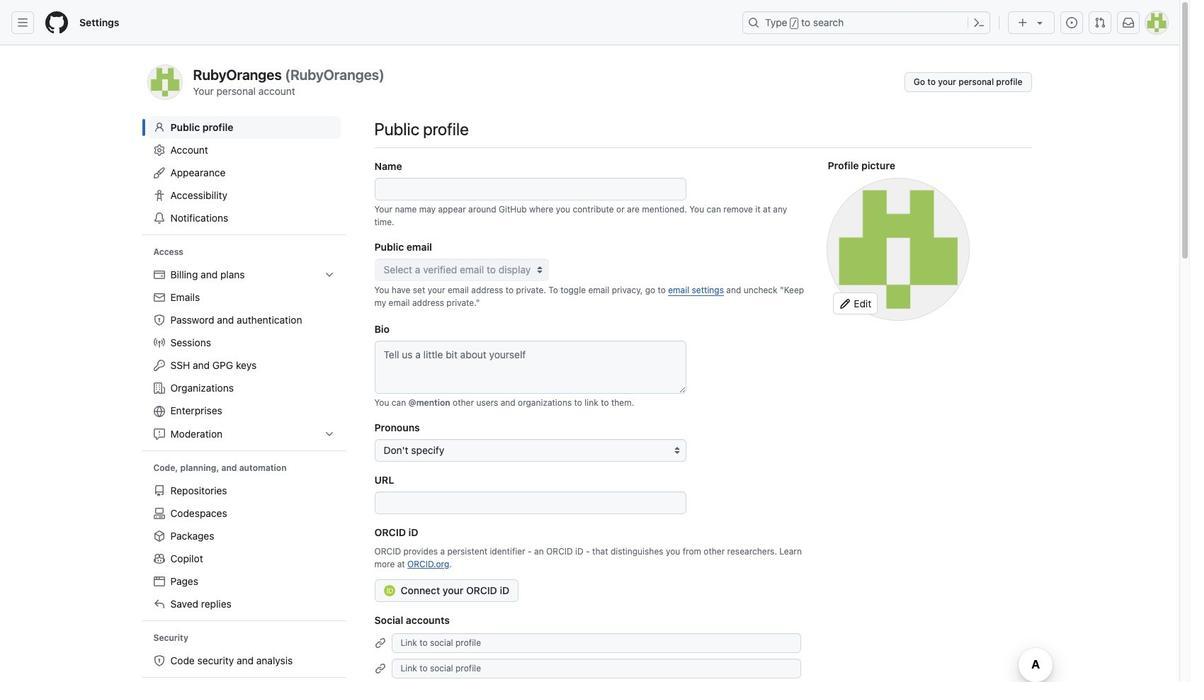 Task type: vqa. For each thing, say whether or not it's contained in the screenshot.
first Link to social profile text box
yes



Task type: locate. For each thing, give the bounding box(es) containing it.
@rubyoranges image
[[148, 65, 182, 99], [828, 179, 970, 320]]

0 vertical spatial link to social profile text field
[[392, 634, 802, 653]]

None text field
[[375, 178, 686, 201], [375, 492, 686, 515], [375, 178, 686, 201], [375, 492, 686, 515]]

1 vertical spatial social account image
[[375, 664, 386, 675]]

2 link to social profile text field from the top
[[392, 659, 802, 679]]

1 horizontal spatial @rubyoranges image
[[828, 179, 970, 320]]

1 vertical spatial shield lock image
[[153, 656, 165, 667]]

shield lock image
[[153, 315, 165, 326], [153, 656, 165, 667]]

3 list from the top
[[148, 650, 341, 673]]

command palette image
[[974, 17, 985, 28]]

Tell us a little bit about yourself text field
[[375, 341, 686, 394]]

0 vertical spatial @rubyoranges image
[[148, 65, 182, 99]]

organization image
[[153, 383, 165, 394]]

1 social account image from the top
[[375, 638, 386, 650]]

issue opened image
[[1067, 17, 1078, 28]]

git pull request image
[[1095, 17, 1106, 28]]

repo image
[[153, 486, 165, 497]]

mail image
[[153, 292, 165, 303]]

1 vertical spatial list
[[148, 480, 341, 616]]

2 vertical spatial list
[[148, 650, 341, 673]]

Link to social profile text field
[[392, 634, 802, 653], [392, 659, 802, 679]]

shield lock image down mail image
[[153, 315, 165, 326]]

codespaces image
[[153, 508, 165, 520]]

triangle down image
[[1035, 17, 1046, 28]]

plus image
[[1018, 17, 1029, 28]]

list
[[148, 264, 341, 446], [148, 480, 341, 616], [148, 650, 341, 673]]

shield lock image down reply image
[[153, 656, 165, 667]]

0 vertical spatial list
[[148, 264, 341, 446]]

0 horizontal spatial @rubyoranges image
[[148, 65, 182, 99]]

social account image
[[375, 638, 386, 650], [375, 664, 386, 675]]

1 vertical spatial link to social profile text field
[[392, 659, 802, 679]]

0 vertical spatial social account image
[[375, 638, 386, 650]]

0 vertical spatial shield lock image
[[153, 315, 165, 326]]

2 social account image from the top
[[375, 664, 386, 675]]

person image
[[153, 122, 165, 133]]

broadcast image
[[153, 337, 165, 349]]

copilot image
[[153, 554, 165, 565]]

notifications image
[[1123, 17, 1135, 28]]

1 link to social profile text field from the top
[[392, 634, 802, 653]]



Task type: describe. For each thing, give the bounding box(es) containing it.
homepage image
[[45, 11, 68, 34]]

2 list from the top
[[148, 480, 341, 616]]

1 shield lock image from the top
[[153, 315, 165, 326]]

bell image
[[153, 213, 165, 224]]

browser image
[[153, 576, 165, 588]]

package image
[[153, 531, 165, 542]]

1 list from the top
[[148, 264, 341, 446]]

social account image for first the link to social profile text field from the bottom
[[375, 664, 386, 675]]

pencil image
[[840, 298, 852, 310]]

paintbrush image
[[153, 167, 165, 179]]

accessibility image
[[153, 190, 165, 201]]

key image
[[153, 360, 165, 371]]

1 vertical spatial @rubyoranges image
[[828, 179, 970, 320]]

globe image
[[153, 406, 165, 417]]

reply image
[[153, 599, 165, 610]]

2 shield lock image from the top
[[153, 656, 165, 667]]

gear image
[[153, 145, 165, 156]]

social account image for 2nd the link to social profile text field from the bottom of the page
[[375, 638, 386, 650]]



